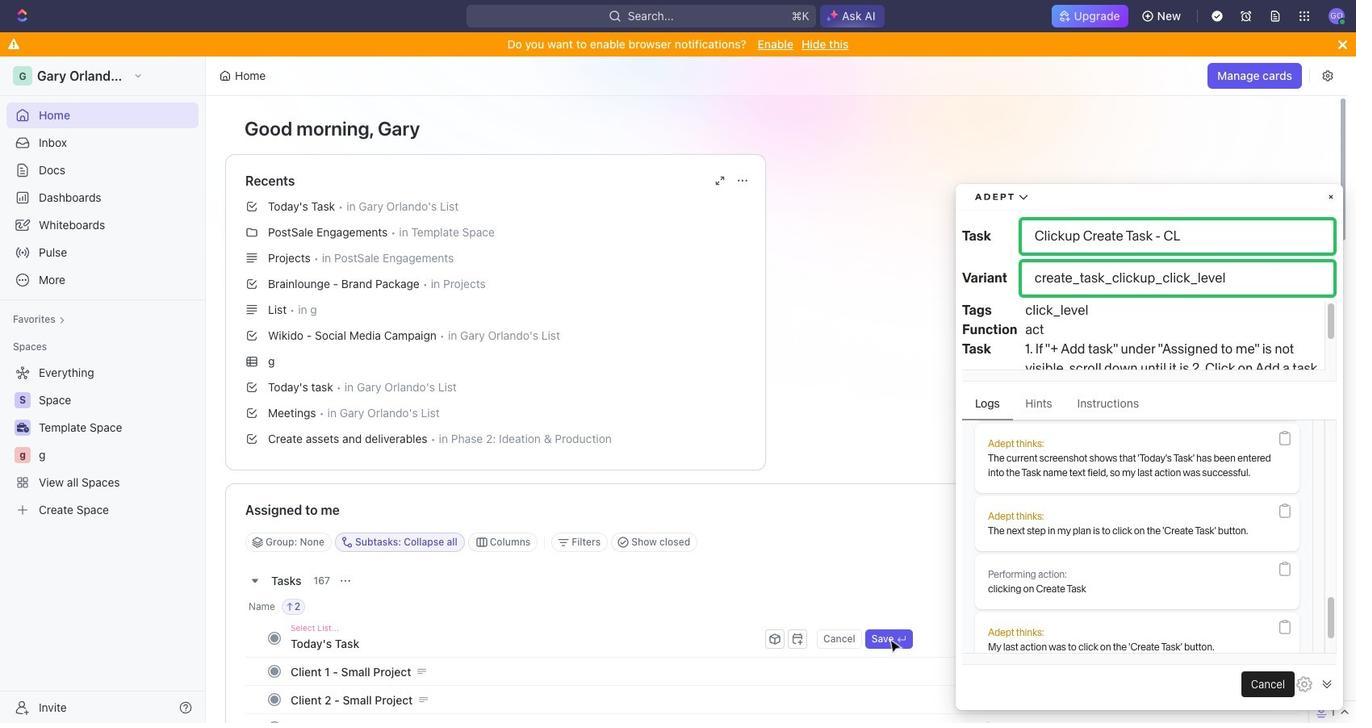 Task type: locate. For each thing, give the bounding box(es) containing it.
Search tasks... text field
[[1070, 530, 1232, 555]]

space, , element
[[15, 392, 31, 408]]

g, , element
[[15, 447, 31, 463]]

business time image
[[17, 423, 29, 433]]

tree inside sidebar navigation
[[6, 360, 199, 523]]

tree
[[6, 360, 199, 523]]



Task type: describe. For each thing, give the bounding box(es) containing it.
sidebar navigation
[[0, 57, 209, 723]]

Task name or type '/' for commands text field
[[291, 631, 762, 656]]

gary orlando's workspace, , element
[[13, 66, 32, 86]]



Task type: vqa. For each thing, say whether or not it's contained in the screenshot.
& for HANDOFF DELIVERABLES AND DOCUMENTATION TO CLIENT "Link"
no



